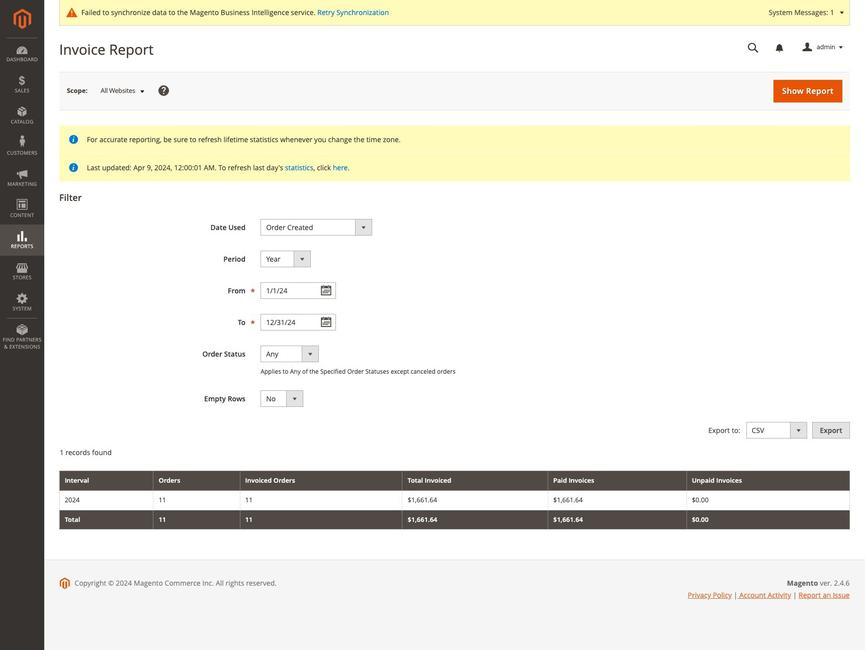 Task type: describe. For each thing, give the bounding box(es) containing it.
magento admin panel image
[[13, 9, 31, 29]]



Task type: locate. For each thing, give the bounding box(es) containing it.
None text field
[[741, 39, 766, 56]]

menu bar
[[0, 38, 44, 356]]

None text field
[[261, 283, 336, 299], [261, 314, 336, 331], [261, 283, 336, 299], [261, 314, 336, 331]]



